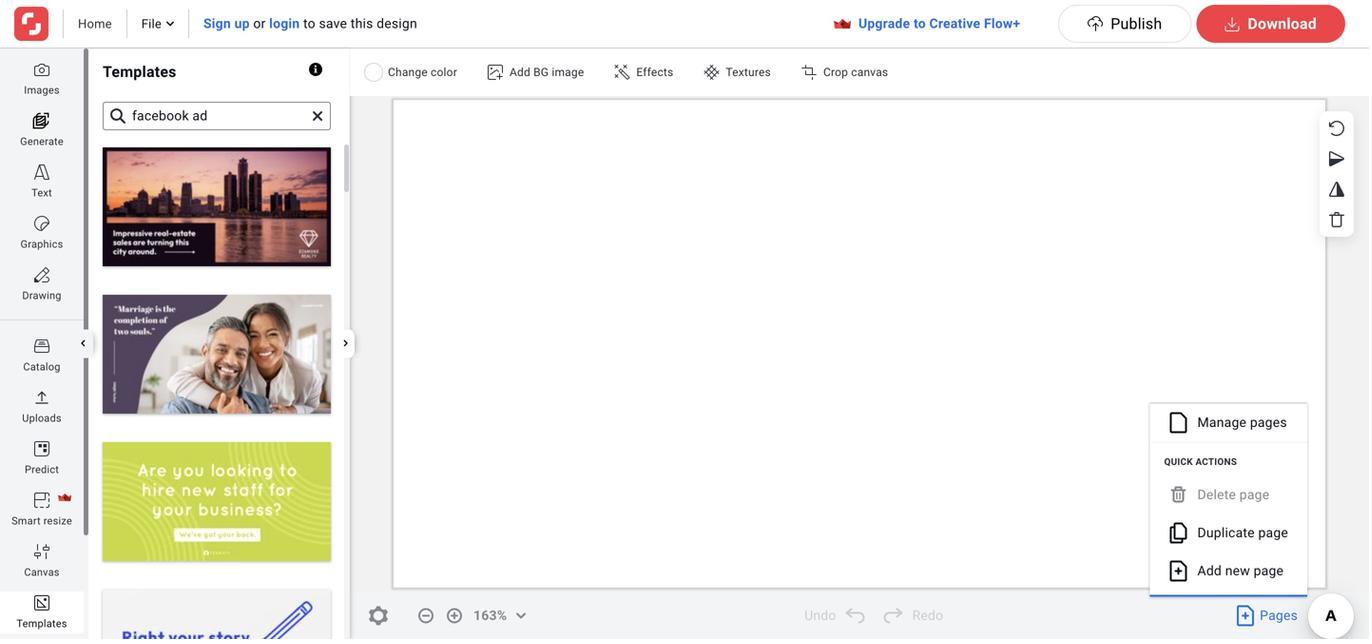 Task type: vqa. For each thing, say whether or not it's contained in the screenshot.
xSCtK image
yes



Task type: locate. For each thing, give the bounding box(es) containing it.
1 to from the left
[[303, 16, 316, 31]]

add for add new page
[[1198, 563, 1223, 579]]

shutterstock logo image
[[14, 7, 49, 41]]

3orrj image for uploads
[[34, 390, 49, 405]]

page right 'duplicate'
[[1259, 525, 1289, 541]]

3orrj image
[[34, 62, 49, 77], [34, 165, 49, 180], [34, 267, 49, 283], [34, 390, 49, 405], [34, 544, 49, 559], [34, 596, 49, 611]]

image
[[552, 66, 584, 79]]

1 horizontal spatial add
[[1198, 563, 1223, 579]]

duplicate
[[1198, 525, 1256, 541]]

3orrj image for graphics
[[34, 216, 49, 231]]

3orrj image up smart resize
[[34, 493, 49, 508]]

3orrj image up drawing
[[34, 267, 49, 283]]

sign
[[204, 16, 231, 31]]

1 3orrj image from the top
[[34, 62, 49, 77]]

uploads
[[22, 412, 62, 424]]

templates down canvas
[[17, 618, 67, 630]]

file
[[142, 17, 162, 31]]

3orrj image up uploads
[[34, 390, 49, 405]]

1 vertical spatial add
[[1198, 563, 1223, 579]]

add new page
[[1198, 563, 1284, 579]]

4 3orrj image from the top
[[34, 493, 49, 508]]

templates
[[103, 63, 177, 81], [17, 618, 67, 630]]

0 horizontal spatial add
[[510, 66, 531, 79]]

3orrj image up graphics
[[34, 216, 49, 231]]

new
[[1226, 563, 1251, 579]]

1 horizontal spatial templates
[[103, 63, 177, 81]]

to left creative
[[914, 16, 926, 31]]

2 3orrj image from the top
[[34, 339, 49, 354]]

3orrj image for images
[[34, 62, 49, 77]]

bg
[[534, 66, 549, 79]]

3orrj image up canvas
[[34, 544, 49, 559]]

effects
[[637, 66, 674, 79]]

xsctk image
[[313, 111, 323, 121]]

upgrade to creative flow+ button
[[821, 10, 1059, 38]]

add bg image
[[510, 66, 584, 79]]

sign up link
[[204, 16, 250, 31]]

3orrj image down canvas
[[34, 596, 49, 611]]

add left bg
[[510, 66, 531, 79]]

home
[[78, 17, 112, 31]]

3orrj image for catalog
[[34, 339, 49, 354]]

0 horizontal spatial templates
[[17, 618, 67, 630]]

publish
[[1111, 15, 1163, 33]]

3orrj image up predict
[[34, 441, 49, 457]]

4 3orrj image from the top
[[34, 390, 49, 405]]

page for delete page
[[1240, 487, 1270, 503]]

3orrj image for canvas
[[34, 544, 49, 559]]

5 3orrj image from the top
[[34, 544, 49, 559]]

1 vertical spatial templates
[[17, 618, 67, 630]]

3orrj image up text
[[34, 165, 49, 180]]

3orrj image up images
[[34, 62, 49, 77]]

6 3orrj image from the top
[[34, 596, 49, 611]]

page right "delete" at the right bottom
[[1240, 487, 1270, 503]]

redo
[[913, 608, 944, 624]]

creative
[[930, 16, 981, 31]]

1 3orrj image from the top
[[34, 216, 49, 231]]

page
[[1240, 487, 1270, 503], [1259, 525, 1289, 541], [1254, 563, 1284, 579]]

color
[[431, 66, 458, 79]]

3orrj image up catalog
[[34, 339, 49, 354]]

1 horizontal spatial to
[[914, 16, 926, 31]]

canvas
[[852, 66, 889, 79]]

catalog
[[23, 361, 61, 373]]

0 horizontal spatial to
[[303, 16, 316, 31]]

canvas
[[24, 567, 60, 578]]

smart resize
[[11, 515, 72, 527]]

pages
[[1251, 415, 1288, 430]]

3orrj image for predict
[[34, 441, 49, 457]]

3 3orrj image from the top
[[34, 441, 49, 457]]

resize
[[44, 515, 72, 527]]

qk65f image
[[615, 65, 630, 80]]

page right new
[[1254, 563, 1284, 579]]

2 3orrj image from the top
[[34, 165, 49, 180]]

163%
[[474, 608, 507, 624]]

to
[[303, 16, 316, 31], [914, 16, 926, 31]]

templates up sxdgp "icon"
[[103, 63, 177, 81]]

add left new
[[1198, 563, 1223, 579]]

crop canvas
[[824, 66, 889, 79]]

3orrj image
[[34, 216, 49, 231], [34, 339, 49, 354], [34, 441, 49, 457], [34, 493, 49, 508]]

Search all templates text field
[[123, 102, 313, 130]]

2 to from the left
[[914, 16, 926, 31]]

page for duplicate page
[[1259, 525, 1289, 541]]

0 vertical spatial add
[[510, 66, 531, 79]]

0 vertical spatial page
[[1240, 487, 1270, 503]]

generate
[[20, 136, 64, 147]]

3 3orrj image from the top
[[34, 267, 49, 283]]

to left save
[[303, 16, 316, 31]]

flow+
[[985, 16, 1021, 31]]

add
[[510, 66, 531, 79], [1198, 563, 1223, 579]]

1 vertical spatial page
[[1259, 525, 1289, 541]]



Task type: describe. For each thing, give the bounding box(es) containing it.
to inside upgrade to creative flow+ button
[[914, 16, 926, 31]]

home link
[[78, 15, 112, 32]]

undo
[[805, 608, 837, 624]]

quick
[[1165, 456, 1194, 468]]

manage
[[1198, 415, 1247, 430]]

sign up or login to save this design
[[204, 16, 418, 31]]

upgrade to creative flow+
[[859, 16, 1021, 31]]

change color
[[388, 66, 458, 79]]

design
[[377, 16, 418, 31]]

delete page
[[1198, 487, 1270, 503]]

login
[[269, 16, 300, 31]]

up
[[235, 16, 250, 31]]

save
[[319, 16, 347, 31]]

add for add bg image
[[510, 66, 531, 79]]

3orrj image for text
[[34, 165, 49, 180]]

download
[[1249, 15, 1318, 33]]

duplicate page
[[1198, 525, 1289, 541]]

images
[[24, 84, 60, 96]]

quick actions
[[1165, 456, 1238, 468]]

text
[[32, 187, 52, 199]]

pages
[[1261, 608, 1299, 624]]

upgrade
[[859, 16, 911, 31]]

3orrj image for drawing
[[34, 267, 49, 283]]

change
[[388, 66, 428, 79]]

2 vertical spatial page
[[1254, 563, 1284, 579]]

actions
[[1196, 456, 1238, 468]]

predict
[[25, 464, 59, 476]]

manage pages
[[1198, 415, 1288, 430]]

sxdgp image
[[104, 102, 132, 130]]

publish button
[[1059, 5, 1192, 43]]

smart
[[11, 515, 41, 527]]

download button
[[1197, 5, 1346, 43]]

0 vertical spatial templates
[[103, 63, 177, 81]]

3orrj image for templates
[[34, 596, 49, 611]]

this
[[351, 16, 373, 31]]

delete
[[1198, 487, 1237, 503]]

login link
[[269, 16, 300, 31]]

3orrj image for smart resize
[[34, 493, 49, 508]]

drawing
[[22, 290, 61, 302]]

qk65f image
[[704, 65, 720, 80]]

graphics
[[20, 238, 63, 250]]

crop
[[824, 66, 849, 79]]

or
[[253, 16, 266, 31]]

textures
[[726, 66, 771, 79]]



